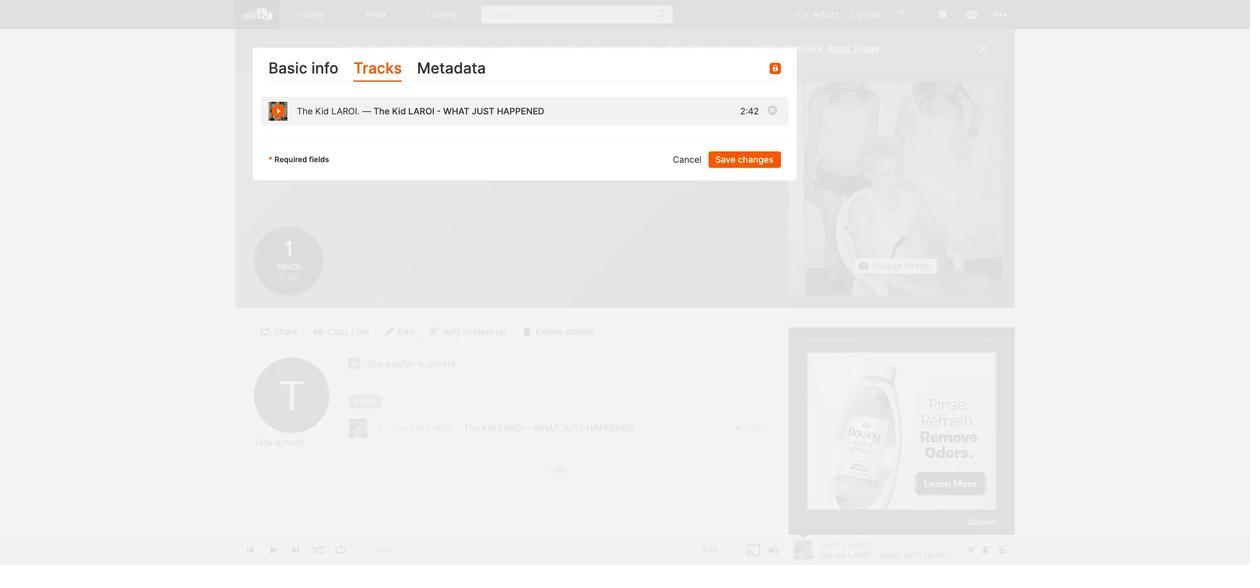 Task type: describe. For each thing, give the bounding box(es) containing it.
policy
[[897, 411, 919, 420]]

tracks
[[354, 59, 402, 77]]

r&b
[[360, 396, 377, 407]]

language:
[[808, 435, 846, 445]]

for artists link
[[791, 0, 846, 28]]

delete
[[536, 326, 563, 337]]

basic
[[269, 59, 308, 77]]

copy link
[[327, 326, 369, 337]]

just for the kid laroi. - the kid laroi - what just happened
[[562, 423, 584, 433]]

happened for the kid laroi. - the kid laroi - what just happened
[[587, 423, 634, 433]]

artists
[[813, 9, 840, 20]]

first
[[436, 43, 456, 55]]

delete playlist button
[[517, 324, 602, 340]]

Search search field
[[481, 6, 674, 23]]

listeners.
[[785, 43, 825, 55]]

copy
[[327, 326, 349, 337]]

tirtiual tara schultz
[[299, 91, 358, 128]]

cookie manager imprint
[[808, 411, 986, 431]]

available:
[[391, 43, 434, 55]]

get
[[598, 43, 612, 55]]

metadata
[[417, 59, 486, 77]]

1 horizontal spatial the kid laroi - what just happened element
[[349, 419, 367, 438]]

for artists
[[797, 9, 840, 20]]

next
[[637, 43, 657, 55]]

heard
[[692, 43, 718, 55]]

now available: first fans. subscribe to next pro to get your next upload heard by up to 100+ listeners. start today
[[368, 43, 880, 55]]

(us)
[[876, 435, 892, 445]]

try next pro link
[[726, 0, 791, 28]]

tracks link
[[354, 57, 402, 82]]

cookie for policy
[[870, 411, 895, 420]]

required
[[275, 155, 307, 164]]

start
[[828, 43, 850, 55]]

english
[[848, 435, 874, 445]]

private.
[[427, 359, 458, 369]]

tirtiual
[[299, 91, 349, 109]]

metadata link
[[417, 57, 486, 82]]

tirtiual element
[[789, 82, 1003, 296]]

track
[[276, 262, 301, 272]]

charts link
[[933, 421, 957, 431]]

laroi. for —
[[331, 106, 360, 117]]

go+
[[702, 9, 720, 20]]

upload link
[[846, 0, 888, 28]]

library link
[[410, 0, 475, 29]]

by
[[721, 43, 732, 55]]

ago
[[752, 88, 770, 101]]

upload image button
[[854, 258, 938, 274]]

*
[[269, 155, 273, 164]]

the kid laroi. link
[[392, 423, 455, 433]]

subscribe
[[486, 43, 531, 55]]

tara schultz
[[254, 437, 306, 448]]

upload for upload image
[[873, 260, 903, 271]]

laroi. for -
[[427, 423, 455, 433]]

try for try go+
[[686, 9, 700, 20]]

schultz inside tirtiual tara schultz
[[323, 115, 358, 128]]

manager
[[954, 411, 986, 420]]

for
[[797, 9, 810, 20]]

0 vertical spatial tara schultz link
[[299, 115, 358, 128]]

is
[[418, 359, 425, 369]]

- for —
[[437, 106, 441, 117]]

2 to from the left
[[586, 43, 595, 55]]

fans.
[[459, 43, 483, 55]]

imprint link
[[808, 421, 833, 431]]

1 vertical spatial pro
[[568, 43, 583, 55]]

happened for the kid laroi. — the kid laroi - what just happened
[[497, 106, 545, 117]]

1 for 1 track 2:42
[[282, 237, 295, 261]]

cancel button
[[667, 152, 709, 168]]

3 to from the left
[[748, 43, 757, 55]]

go
[[808, 331, 820, 342]]

2:42 inside 1 track 2:42
[[279, 271, 299, 282]]

share button
[[255, 324, 305, 340]]

library
[[427, 9, 457, 20]]

basic info link
[[269, 57, 339, 82]]

upload
[[659, 43, 690, 55]]

fields
[[309, 155, 329, 164]]

save changes button
[[709, 152, 781, 168]]

the kid laroi. — the kid laroi - what just happened
[[297, 106, 545, 117]]

1 horizontal spatial -
[[457, 423, 462, 433]]

blog
[[909, 421, 925, 431]]

edit
[[398, 326, 414, 337]]

go mobile
[[808, 331, 850, 342]]

resources
[[863, 421, 901, 431]]

1 horizontal spatial next
[[748, 9, 768, 20]]

the kid laroi - what just happened link
[[464, 423, 634, 433]]

save changes
[[716, 154, 774, 165]]

artist resources link
[[841, 421, 901, 431]]

0 vertical spatial 2:42
[[741, 106, 759, 117]]

link
[[352, 326, 369, 337]]

pro inside try next pro link
[[770, 9, 784, 20]]

share
[[274, 326, 298, 337]]

delete playlist
[[536, 326, 595, 337]]

up
[[734, 43, 746, 55]]

r&b link
[[349, 395, 382, 409]]



Task type: vqa. For each thing, say whether or not it's contained in the screenshot.
Kodak
no



Task type: locate. For each thing, give the bounding box(es) containing it.
playlist right delete
[[566, 326, 595, 337]]

2 cookie from the left
[[927, 411, 952, 420]]

6
[[703, 88, 709, 101]]

0 vertical spatial 1
[[282, 237, 295, 261]]

edit button
[[379, 324, 422, 340]]

1 horizontal spatial pro
[[770, 9, 784, 20]]

home link
[[279, 0, 344, 29]]

cookie
[[870, 411, 895, 420], [927, 411, 952, 420]]

0 vertical spatial laroi.
[[331, 106, 360, 117]]

1 horizontal spatial happened
[[587, 423, 634, 433]]

0 vertical spatial tara schultz's avatar element
[[895, 6, 911, 23]]

1 vertical spatial happened
[[587, 423, 634, 433]]

1 inside 1 track 2:42
[[282, 237, 295, 261]]

tara schultz's avatar element
[[895, 6, 911, 23], [254, 358, 330, 433]]

blog link
[[909, 421, 925, 431]]

minutes
[[712, 88, 749, 101]]

playlist inside delete playlist button
[[566, 326, 595, 337]]

0 horizontal spatial 1
[[282, 237, 295, 261]]

1 vertical spatial laroi
[[499, 423, 525, 433]]

1 for 1
[[377, 423, 383, 433]]

1 horizontal spatial what
[[534, 423, 559, 433]]

0 horizontal spatial the kid laroi - what just happened element
[[269, 102, 288, 121]]

info
[[312, 59, 339, 77]]

0 horizontal spatial tara schultz's avatar element
[[254, 358, 330, 433]]

-
[[437, 106, 441, 117], [457, 423, 462, 433], [527, 423, 531, 433]]

1 horizontal spatial schultz
[[323, 115, 358, 128]]

tara
[[299, 115, 320, 128], [254, 437, 272, 448]]

1 vertical spatial tara
[[254, 437, 272, 448]]

charts
[[933, 421, 957, 431]]

0 vertical spatial schultz
[[323, 115, 358, 128]]

imprint
[[808, 421, 833, 431]]

0 horizontal spatial cookie
[[870, 411, 895, 420]]

cancel
[[673, 154, 702, 165]]

privacy
[[835, 411, 862, 420]]

1 vertical spatial laroi.
[[427, 423, 455, 433]]

None search field
[[475, 0, 680, 28]]

try left go+
[[686, 9, 700, 20]]

cookie manager link
[[927, 411, 986, 420]]

playlist
[[566, 326, 595, 337], [386, 359, 415, 369]]

236k
[[745, 423, 766, 433]]

tara inside tirtiual tara schultz
[[299, 115, 320, 128]]

1 to from the left
[[533, 43, 542, 55]]

2 try from the left
[[732, 9, 746, 20]]

0 horizontal spatial next
[[545, 43, 566, 55]]

charts language: english (us)
[[808, 421, 957, 445]]

laroi for —
[[408, 106, 435, 117]]

0 vertical spatial upload
[[852, 9, 882, 20]]

0 horizontal spatial just
[[472, 106, 495, 117]]

0 vertical spatial playlist
[[566, 326, 595, 337]]

2:42 up share at the left bottom of page
[[279, 271, 299, 282]]

1 horizontal spatial to
[[586, 43, 595, 55]]

cookie up charts
[[927, 411, 952, 420]]

0 horizontal spatial happened
[[497, 106, 545, 117]]

pro left for
[[770, 9, 784, 20]]

cookie for manager
[[927, 411, 952, 420]]

playlist for delete
[[566, 326, 595, 337]]

next up 100+
[[748, 9, 768, 20]]

the kid laroi - what just happened element down r&b link
[[349, 419, 367, 438]]

try right go+
[[732, 9, 746, 20]]

upload left image
[[873, 260, 903, 271]]

1 cookie from the left
[[870, 411, 895, 420]]

laroi for -
[[499, 423, 525, 433]]

0 vertical spatial the kid laroi - what just happened element
[[269, 102, 288, 121]]

1 horizontal spatial laroi
[[499, 423, 525, 433]]

1 horizontal spatial playlist
[[566, 326, 595, 337]]

pro left the "get"
[[568, 43, 583, 55]]

upload for upload
[[852, 9, 882, 20]]

schultz
[[323, 115, 358, 128], [275, 437, 306, 448]]

1 vertical spatial schultz
[[275, 437, 306, 448]]

feed
[[366, 9, 387, 20]]

1 horizontal spatial try
[[732, 9, 746, 20]]

this playlist is private.
[[366, 359, 458, 369]]

1 horizontal spatial tara
[[299, 115, 320, 128]]

100+
[[760, 43, 782, 55]]

privacy link
[[835, 411, 862, 420]]

cookie policy link
[[870, 411, 919, 420]]

basic info
[[269, 59, 339, 77]]

1 track 2:42
[[276, 237, 301, 282]]

what for -
[[534, 423, 559, 433]]

0 horizontal spatial playlist
[[386, 359, 415, 369]]

changes
[[739, 154, 774, 165]]

now
[[368, 43, 388, 55]]

playlist left is
[[386, 359, 415, 369]]

cookie policy
[[870, 411, 919, 420]]

artist
[[841, 421, 861, 431]]

upload image
[[873, 260, 930, 271]]

to left the "get"
[[586, 43, 595, 55]]

6 minutes ago
[[703, 88, 770, 101]]

0 horizontal spatial pro
[[568, 43, 583, 55]]

1 horizontal spatial 1
[[377, 423, 383, 433]]

1 vertical spatial the kid laroi - what just happened element
[[349, 419, 367, 438]]

1 horizontal spatial laroi.
[[427, 423, 455, 433]]

1 vertical spatial next
[[545, 43, 566, 55]]

0 horizontal spatial laroi
[[408, 106, 435, 117]]

1 down r&b
[[377, 423, 383, 433]]

1 horizontal spatial cookie
[[927, 411, 952, 420]]

try
[[686, 9, 700, 20], [732, 9, 746, 20]]

1 vertical spatial playlist
[[386, 359, 415, 369]]

0 vertical spatial tara
[[299, 115, 320, 128]]

playlist for this
[[386, 359, 415, 369]]

try for try next pro
[[732, 9, 746, 20]]

kid
[[315, 106, 329, 117], [392, 106, 406, 117], [410, 423, 424, 433], [482, 423, 496, 433]]

legal
[[808, 411, 827, 420]]

feed link
[[344, 0, 410, 29]]

* required fields
[[269, 155, 329, 164]]

home
[[299, 9, 323, 20]]

1 vertical spatial what
[[534, 423, 559, 433]]

this
[[366, 359, 384, 369]]

0 horizontal spatial schultz
[[275, 437, 306, 448]]

0 vertical spatial laroi
[[408, 106, 435, 117]]

1 vertical spatial upload
[[873, 260, 903, 271]]

0 vertical spatial pro
[[770, 9, 784, 20]]

1
[[282, 237, 295, 261], [377, 423, 383, 433]]

the kid laroi - what just happened element down basic
[[269, 102, 288, 121]]

0 vertical spatial just
[[472, 106, 495, 117]]

0 horizontal spatial to
[[533, 43, 542, 55]]

what for —
[[443, 106, 470, 117]]

0 horizontal spatial tara
[[254, 437, 272, 448]]

pro
[[770, 9, 784, 20], [568, 43, 583, 55]]

tara schultz's avatar element up tara schultz on the left
[[254, 358, 330, 433]]

your
[[615, 43, 635, 55]]

1 horizontal spatial 2:42
[[741, 106, 759, 117]]

1 up track
[[282, 237, 295, 261]]

- for -
[[527, 423, 531, 433]]

try go+ link
[[680, 0, 726, 28]]

cookie up resources on the bottom of page
[[870, 411, 895, 420]]

1 vertical spatial tara schultz link
[[254, 437, 306, 449]]

mobile
[[822, 331, 850, 342]]

1 vertical spatial tara schultz's avatar element
[[254, 358, 330, 433]]

0 vertical spatial what
[[443, 106, 470, 117]]

1 vertical spatial just
[[562, 423, 584, 433]]

try next pro
[[732, 9, 784, 20]]

1 vertical spatial 2:42
[[279, 271, 299, 282]]

2:42 down ago
[[741, 106, 759, 117]]

—
[[362, 106, 371, 117]]

legal link
[[808, 411, 827, 420]]

to right the up
[[748, 43, 757, 55]]

upload inside button
[[873, 260, 903, 271]]

1 horizontal spatial tara schultz's avatar element
[[895, 6, 911, 23]]

2 horizontal spatial -
[[527, 423, 531, 433]]

laroi.
[[331, 106, 360, 117], [427, 423, 455, 433]]

cookie inside cookie manager imprint
[[927, 411, 952, 420]]

laroi
[[408, 106, 435, 117], [499, 423, 525, 433]]

happened
[[497, 106, 545, 117], [587, 423, 634, 433]]

0 horizontal spatial -
[[437, 106, 441, 117]]

0 horizontal spatial laroi.
[[331, 106, 360, 117]]

next down search search field
[[545, 43, 566, 55]]

image
[[905, 260, 930, 271]]

just for the kid laroi. — the kid laroi - what just happened
[[472, 106, 495, 117]]

0 horizontal spatial 2:42
[[279, 271, 299, 282]]

1 try from the left
[[686, 9, 700, 20]]

the kid laroi. - the kid laroi - what just happened
[[392, 423, 634, 433]]

artist resources
[[841, 421, 901, 431]]

today
[[853, 43, 880, 55]]

0 horizontal spatial try
[[686, 9, 700, 20]]

1 vertical spatial 1
[[377, 423, 383, 433]]

the kid laroi - what just happened element
[[269, 102, 288, 121], [349, 419, 367, 438]]

upload up today
[[852, 9, 882, 20]]

0 vertical spatial happened
[[497, 106, 545, 117]]

to right "subscribe"
[[533, 43, 542, 55]]

0 horizontal spatial what
[[443, 106, 470, 117]]

tara schultz's avatar element right upload link
[[895, 6, 911, 23]]

2 horizontal spatial to
[[748, 43, 757, 55]]

the
[[297, 106, 313, 117], [374, 106, 390, 117], [392, 423, 408, 433], [464, 423, 480, 433]]

1 horizontal spatial just
[[562, 423, 584, 433]]

0 vertical spatial next
[[748, 9, 768, 20]]



